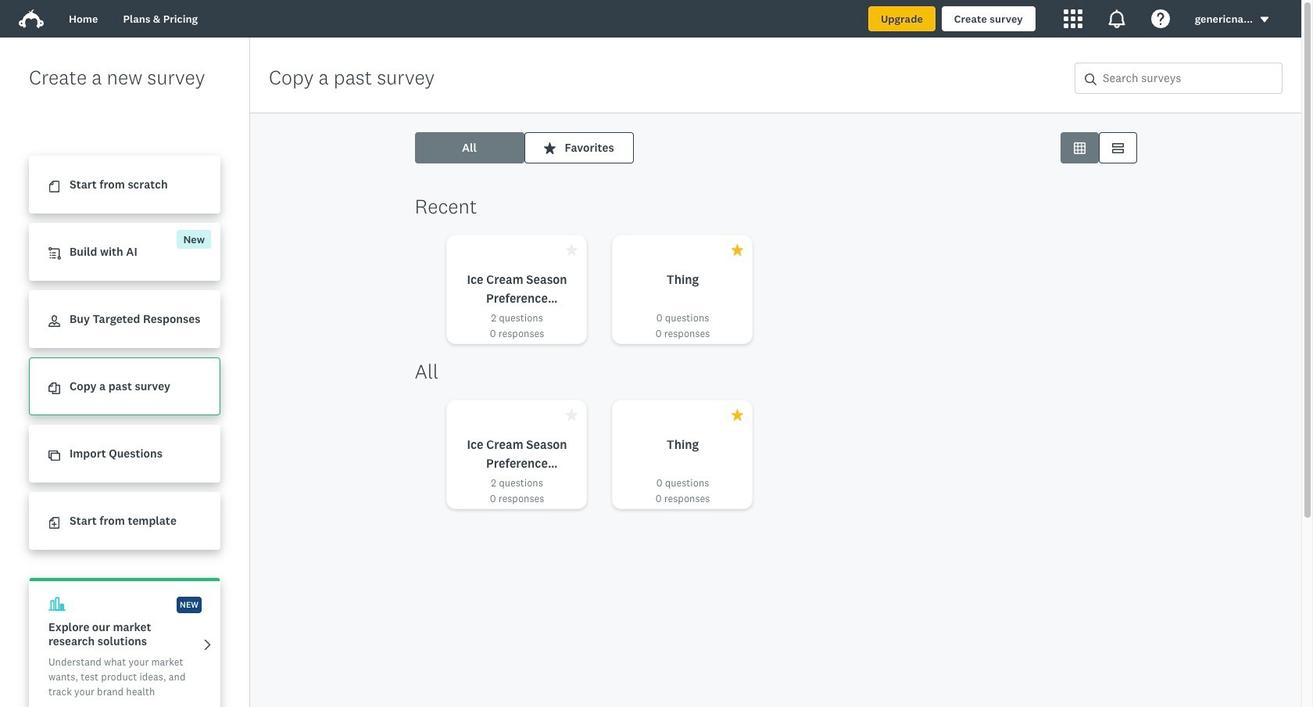 Task type: describe. For each thing, give the bounding box(es) containing it.
help icon image
[[1152, 9, 1171, 28]]

search image
[[1086, 73, 1097, 85]]

notification center icon image
[[1108, 9, 1127, 28]]

documentclone image
[[48, 383, 60, 394]]

chevronright image
[[202, 639, 214, 651]]

textboxmultiple image
[[1113, 142, 1124, 154]]

user image
[[48, 315, 60, 327]]

document image
[[48, 181, 60, 193]]



Task type: locate. For each thing, give the bounding box(es) containing it.
starfilled image
[[544, 142, 556, 154], [732, 244, 743, 256], [566, 409, 578, 421], [732, 409, 743, 421]]

starfilled image
[[566, 244, 578, 256]]

dropdown arrow icon image
[[1260, 14, 1271, 25], [1261, 17, 1270, 22]]

Search surveys field
[[1097, 63, 1283, 93]]

documentplus image
[[48, 517, 60, 529]]

brand logo image
[[19, 6, 44, 31], [19, 9, 44, 28]]

1 brand logo image from the top
[[19, 6, 44, 31]]

products icon image
[[1064, 9, 1083, 28], [1064, 9, 1083, 28]]

2 brand logo image from the top
[[19, 9, 44, 28]]

grid image
[[1074, 142, 1086, 154]]

clone image
[[48, 450, 60, 462]]



Task type: vqa. For each thing, say whether or not it's contained in the screenshot.
bottommost ChevronRight 'icon'
no



